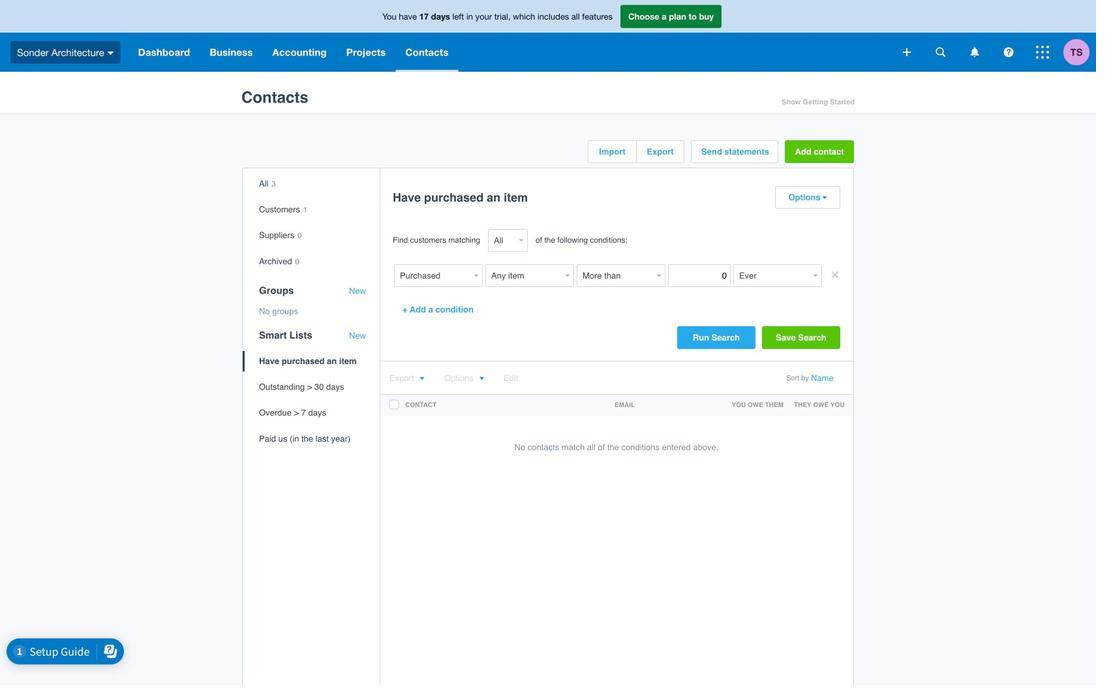 Task type: vqa. For each thing, say whether or not it's contained in the screenshot.
payable
no



Task type: describe. For each thing, give the bounding box(es) containing it.
el image
[[419, 376, 425, 381]]



Task type: locate. For each thing, give the bounding box(es) containing it.
None text field
[[394, 264, 471, 287], [577, 264, 654, 287], [733, 264, 810, 287], [394, 264, 471, 287], [577, 264, 654, 287], [733, 264, 810, 287]]

None text field
[[485, 264, 562, 287], [668, 264, 731, 287], [485, 264, 562, 287], [668, 264, 731, 287]]

All text field
[[488, 229, 516, 252]]

el image
[[822, 196, 827, 200], [479, 376, 484, 381]]

0 vertical spatial el image
[[822, 196, 827, 200]]

1 horizontal spatial el image
[[822, 196, 827, 200]]

1 vertical spatial el image
[[479, 376, 484, 381]]

banner
[[0, 0, 1096, 72]]

0 horizontal spatial el image
[[479, 376, 484, 381]]

svg image
[[971, 47, 979, 57]]

svg image
[[1036, 46, 1049, 59], [936, 47, 946, 57], [1004, 47, 1014, 57], [903, 48, 911, 56], [107, 51, 114, 55]]



